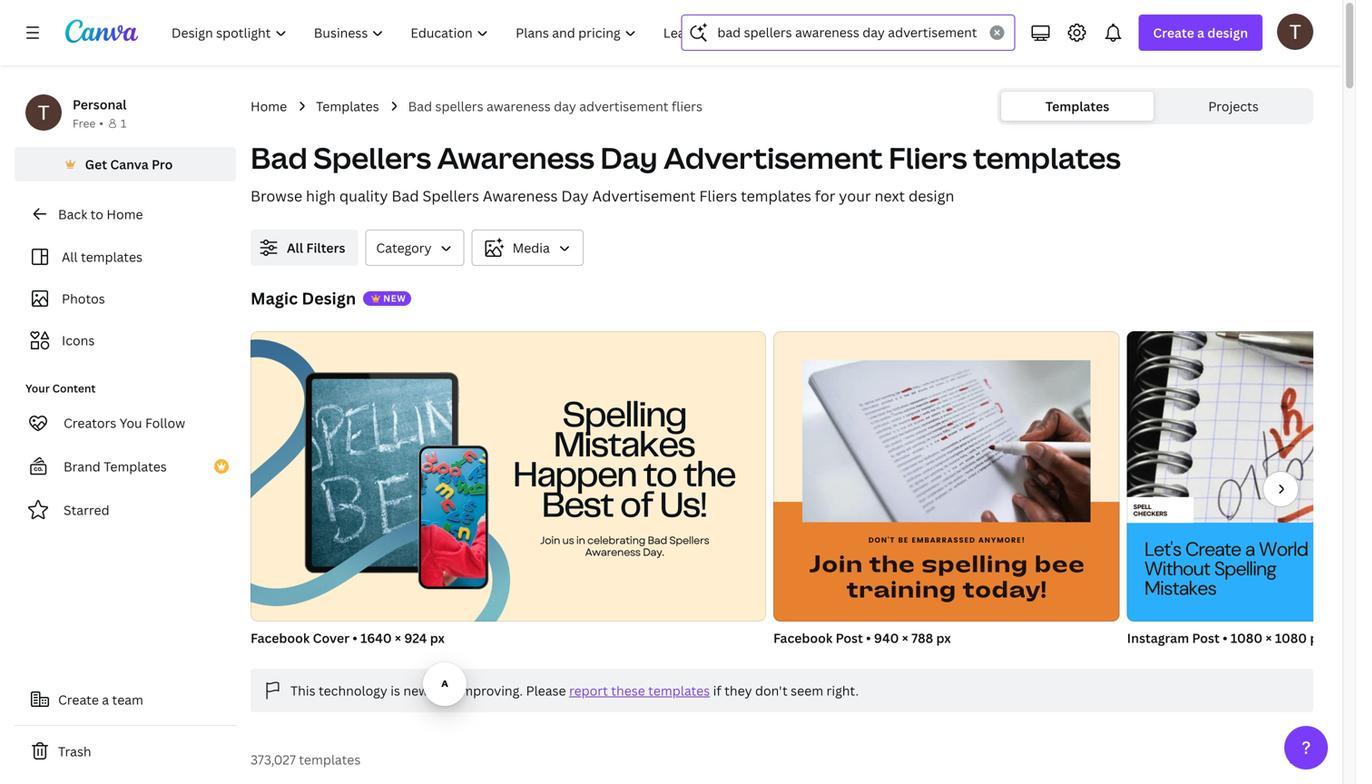 Task type: vqa. For each thing, say whether or not it's contained in the screenshot.
middle "Business"
no



Task type: describe. For each thing, give the bounding box(es) containing it.
be
[[898, 534, 909, 547]]

spelling inside let's create a world without spelling mistakes
[[1214, 556, 1276, 581]]

join the spelling bee training today! group
[[768, 324, 1137, 625]]

all for all filters
[[287, 239, 303, 256]]

1 vertical spatial fliers
[[699, 186, 737, 206]]

× for 1080
[[1266, 629, 1272, 647]]

1 vertical spatial day
[[561, 186, 589, 206]]

fliers
[[672, 98, 702, 115]]

• right free
[[99, 116, 103, 131]]

a inside let's create a world without spelling mistakes
[[1245, 537, 1255, 562]]

spelling mistakes happen to the best of us! group
[[156, 324, 766, 744]]

the inside 'spelling mistakes happen to the best of us! join us in celebrating bad spellers awareness day.'
[[683, 459, 735, 494]]

facebook post • 940 × 788 px
[[773, 629, 951, 647]]

facebook for facebook cover • 1640 × 924 px
[[251, 629, 310, 647]]

the inside don't be embarrassed anymore! join the spelling bee training today!
[[869, 548, 915, 576]]

create for create a design
[[1153, 24, 1194, 41]]

follow
[[145, 414, 185, 432]]

× for 924
[[395, 629, 401, 647]]

bad up browse
[[251, 138, 307, 177]]

creators you follow
[[64, 414, 185, 432]]

1 1080 from the left
[[1231, 629, 1263, 647]]

create a design button
[[1139, 15, 1263, 51]]

trash
[[58, 743, 91, 760]]

embarrassed
[[912, 534, 976, 547]]

content
[[52, 381, 96, 396]]

bee
[[1034, 548, 1085, 576]]

without
[[1144, 556, 1210, 581]]

don't be embarrassed anymore! join the spelling bee training today!
[[808, 534, 1085, 601]]

back
[[58, 206, 87, 223]]

pro
[[152, 156, 173, 173]]

373,027
[[251, 751, 296, 768]]

0 vertical spatial day
[[600, 138, 658, 177]]

1
[[121, 116, 126, 131]]

0 vertical spatial home
[[251, 98, 287, 115]]

team
[[112, 691, 143, 708]]

1 vertical spatial awareness
[[483, 186, 558, 206]]

media button
[[472, 230, 583, 266]]

us
[[562, 533, 574, 548]]

terry turtle image
[[1277, 13, 1313, 50]]

× for 788
[[902, 629, 908, 647]]

personal
[[73, 96, 127, 113]]

all filters button
[[251, 230, 358, 266]]

please
[[526, 682, 566, 699]]

day
[[554, 98, 576, 115]]

all templates link
[[25, 240, 225, 274]]

brand
[[64, 458, 101, 475]]

world
[[1259, 537, 1308, 562]]

next
[[875, 186, 905, 206]]

facebook post • 940 × 788 px group
[[768, 324, 1137, 647]]

940
[[874, 629, 899, 647]]

this
[[290, 682, 315, 699]]

high
[[306, 186, 336, 206]]

awareness
[[487, 98, 551, 115]]

788
[[911, 629, 933, 647]]

starred
[[64, 501, 109, 519]]

create for create a team
[[58, 691, 99, 708]]

all templates
[[62, 248, 142, 265]]

templates link
[[316, 96, 379, 116]]

facebook cover • 1640 × 924 px
[[251, 629, 445, 647]]

design inside create a design dropdown button
[[1207, 24, 1248, 41]]

px for facebook post • 940 × 788 px
[[936, 629, 951, 647]]

instagram post • 1080 × 1080 px
[[1127, 629, 1325, 647]]

icons link
[[25, 323, 225, 358]]

2 1080 from the left
[[1275, 629, 1307, 647]]

mistakes inside 'spelling mistakes happen to the best of us! join us in celebrating bad spellers awareness day.'
[[553, 429, 694, 464]]

your
[[25, 381, 50, 396]]

best
[[542, 489, 613, 524]]

instagram
[[1127, 629, 1189, 647]]

get
[[85, 156, 107, 173]]

templates inside brand templates 'link'
[[104, 458, 167, 475]]

celebrating
[[587, 533, 645, 548]]

1640
[[360, 629, 392, 647]]

photos
[[62, 290, 105, 307]]

seem
[[791, 682, 823, 699]]

a for design
[[1197, 24, 1204, 41]]

get canva pro
[[85, 156, 173, 173]]

post for instagram
[[1192, 629, 1220, 647]]

spellers
[[435, 98, 483, 115]]

browse
[[251, 186, 302, 206]]

these
[[611, 682, 645, 699]]

facebook cover • 1640 × 924 px group
[[156, 324, 766, 744]]

for
[[815, 186, 835, 206]]

back to home
[[58, 206, 143, 223]]

create a team
[[58, 691, 143, 708]]

• for facebook cover • 1640 × 924 px
[[352, 629, 357, 647]]

awareness inside 'spelling mistakes happen to the best of us! join us in celebrating bad spellers awareness day.'
[[585, 545, 641, 560]]

373,027 templates
[[251, 751, 361, 768]]

home link
[[251, 96, 287, 116]]

back to home link
[[15, 196, 236, 232]]

1 horizontal spatial fliers
[[889, 138, 967, 177]]

post for facebook
[[836, 629, 863, 647]]

magic
[[251, 287, 298, 310]]

advertisement
[[579, 98, 668, 115]]

today!
[[963, 574, 1047, 601]]

1 vertical spatial home
[[107, 206, 143, 223]]

trash link
[[15, 733, 236, 770]]

you
[[120, 414, 142, 432]]

improving.
[[458, 682, 523, 699]]

spell
[[1133, 504, 1152, 511]]



Task type: locate. For each thing, give the bounding box(es) containing it.
home left templates link
[[251, 98, 287, 115]]

0 vertical spatial awareness
[[437, 138, 594, 177]]

None search field
[[681, 15, 1015, 51]]

a inside dropdown button
[[1197, 24, 1204, 41]]

projects
[[1208, 98, 1259, 115]]

all inside "button"
[[287, 239, 303, 256]]

to inside 'spelling mistakes happen to the best of us! join us in celebrating bad spellers awareness day.'
[[643, 459, 676, 494]]

facebook
[[251, 629, 310, 647], [773, 629, 833, 647]]

2 horizontal spatial ×
[[1266, 629, 1272, 647]]

to
[[90, 206, 103, 223], [643, 459, 676, 494]]

1 × from the left
[[395, 629, 401, 647]]

bad left spellers on the left top
[[408, 98, 432, 115]]

0 horizontal spatial post
[[836, 629, 863, 647]]

1 facebook from the left
[[251, 629, 310, 647]]

the right the of
[[683, 459, 735, 494]]

× down let's create a world without spelling mistakes
[[1266, 629, 1272, 647]]

advertisement
[[664, 138, 883, 177], [592, 186, 696, 206]]

0 horizontal spatial spelling
[[562, 399, 686, 434]]

0 horizontal spatial the
[[683, 459, 735, 494]]

0 vertical spatial advertisement
[[664, 138, 883, 177]]

spelling
[[921, 548, 1028, 576]]

free •
[[73, 116, 103, 131]]

post right the instagram on the right of the page
[[1192, 629, 1220, 647]]

design
[[1207, 24, 1248, 41], [909, 186, 954, 206]]

if
[[713, 682, 721, 699]]

canva
[[110, 156, 149, 173]]

day down advertisement
[[600, 138, 658, 177]]

facebook up seem
[[773, 629, 833, 647]]

1 vertical spatial spelling
[[1214, 556, 1276, 581]]

px for facebook cover • 1640 × 924 px
[[430, 629, 445, 647]]

2 facebook from the left
[[773, 629, 833, 647]]

happen
[[513, 459, 636, 494]]

1080
[[1231, 629, 1263, 647], [1275, 629, 1307, 647]]

1 horizontal spatial mistakes
[[1144, 575, 1216, 601]]

1 horizontal spatial the
[[869, 548, 915, 576]]

instagram post • 1080 × 1080 px group
[[1127, 331, 1356, 647]]

spelling up happen
[[562, 399, 686, 434]]

a left team
[[102, 691, 109, 708]]

home up all templates link
[[107, 206, 143, 223]]

category button
[[365, 230, 464, 266]]

to right back
[[90, 206, 103, 223]]

mistakes up the of
[[553, 429, 694, 464]]

free
[[73, 116, 96, 131]]

photos link
[[25, 281, 225, 316]]

0 horizontal spatial fliers
[[699, 186, 737, 206]]

is
[[391, 682, 400, 699]]

•
[[99, 116, 103, 131], [352, 629, 357, 647], [866, 629, 871, 647], [1223, 629, 1228, 647]]

don't
[[868, 534, 895, 547]]

2 horizontal spatial a
[[1245, 537, 1255, 562]]

spellers up the category button
[[423, 186, 479, 206]]

1 horizontal spatial join
[[808, 548, 863, 576]]

training
[[846, 574, 956, 601]]

new
[[403, 682, 429, 699]]

3 px from the left
[[1310, 629, 1325, 647]]

anymore!
[[978, 534, 1025, 547]]

join
[[540, 533, 560, 548], [808, 548, 863, 576]]

create a design
[[1153, 24, 1248, 41]]

the down don't
[[869, 548, 915, 576]]

1 vertical spatial to
[[643, 459, 676, 494]]

design
[[302, 287, 356, 310]]

0 vertical spatial spellers
[[313, 138, 431, 177]]

0 horizontal spatial px
[[430, 629, 445, 647]]

report these templates link
[[569, 682, 710, 699]]

facebook left the cover
[[251, 629, 310, 647]]

2 vertical spatial awareness
[[585, 545, 641, 560]]

0 horizontal spatial home
[[107, 206, 143, 223]]

1 vertical spatial advertisement
[[592, 186, 696, 206]]

3 × from the left
[[1266, 629, 1272, 647]]

technology
[[319, 682, 387, 699]]

1080 down world
[[1275, 629, 1307, 647]]

bad spellers awareness day advertisement fliers templates browse high quality bad spellers awareness day advertisement fliers templates for your next design
[[251, 138, 1121, 206]]

0 vertical spatial mistakes
[[553, 429, 694, 464]]

quality
[[339, 186, 388, 206]]

1 vertical spatial design
[[909, 186, 954, 206]]

1 vertical spatial the
[[869, 548, 915, 576]]

1 horizontal spatial facebook
[[773, 629, 833, 647]]

design right next
[[909, 186, 954, 206]]

× left 924
[[395, 629, 401, 647]]

1 horizontal spatial 1080
[[1275, 629, 1307, 647]]

0 vertical spatial to
[[90, 206, 103, 223]]

create a team button
[[15, 682, 236, 718]]

and
[[432, 682, 455, 699]]

px for instagram post • 1080 × 1080 px
[[1310, 629, 1325, 647]]

us!
[[659, 489, 706, 524]]

a for team
[[102, 691, 109, 708]]

1 vertical spatial mistakes
[[1144, 575, 1216, 601]]

awareness up media button
[[483, 186, 558, 206]]

0 horizontal spatial mistakes
[[553, 429, 694, 464]]

of
[[620, 489, 652, 524]]

spelling mistakes happen to the best of us! join us in celebrating bad spellers awareness day.
[[513, 399, 735, 560]]

day up media button
[[561, 186, 589, 206]]

bad spellers awareness day advertisement fliers
[[408, 98, 702, 115]]

× left 788
[[902, 629, 908, 647]]

spellers down us!
[[669, 533, 709, 548]]

create inside button
[[58, 691, 99, 708]]

checkers
[[1133, 510, 1167, 517]]

0 horizontal spatial join
[[540, 533, 560, 548]]

bad right quality
[[392, 186, 419, 206]]

all left the filters
[[287, 239, 303, 256]]

this technology is new and improving. please report these templates if they don't seem right.
[[290, 682, 859, 699]]

2 × from the left
[[902, 629, 908, 647]]

0 horizontal spatial ×
[[395, 629, 401, 647]]

1 horizontal spatial spelling
[[1214, 556, 1276, 581]]

media
[[512, 239, 550, 256]]

1 horizontal spatial home
[[251, 98, 287, 115]]

1 horizontal spatial templates
[[316, 98, 379, 115]]

• for facebook post • 940 × 788 px
[[866, 629, 871, 647]]

day.
[[643, 545, 664, 560]]

0 horizontal spatial 1080
[[1231, 629, 1263, 647]]

1 horizontal spatial design
[[1207, 24, 1248, 41]]

1 vertical spatial spellers
[[423, 186, 479, 206]]

join inside 'spelling mistakes happen to the best of us! join us in celebrating bad spellers awareness day.'
[[540, 533, 560, 548]]

design left terry turtle image
[[1207, 24, 1248, 41]]

• right the instagram on the right of the page
[[1223, 629, 1228, 647]]

0 horizontal spatial templates
[[104, 458, 167, 475]]

get canva pro button
[[15, 147, 236, 182]]

brand templates link
[[15, 448, 236, 485]]

a inside button
[[102, 691, 109, 708]]

they
[[724, 682, 752, 699]]

awareness down awareness
[[437, 138, 594, 177]]

0 horizontal spatial day
[[561, 186, 589, 206]]

create inside let's create a world without spelling mistakes
[[1185, 537, 1241, 562]]

1 vertical spatial a
[[1245, 537, 1255, 562]]

cover
[[313, 629, 349, 647]]

0 vertical spatial spelling
[[562, 399, 686, 434]]

spelling right without
[[1214, 556, 1276, 581]]

let's create a world without spelling mistakes
[[1144, 537, 1308, 601]]

0 vertical spatial a
[[1197, 24, 1204, 41]]

starred link
[[15, 492, 236, 528]]

0 vertical spatial join
[[540, 533, 560, 548]]

2 vertical spatial spellers
[[669, 533, 709, 548]]

1080 down let's create a world without spelling mistakes
[[1231, 629, 1263, 647]]

2 horizontal spatial templates
[[1045, 98, 1109, 115]]

2 horizontal spatial px
[[1310, 629, 1325, 647]]

1 px from the left
[[430, 629, 445, 647]]

your content
[[25, 381, 96, 396]]

a up "projects" link
[[1197, 24, 1204, 41]]

filters
[[306, 239, 345, 256]]

1 horizontal spatial px
[[936, 629, 951, 647]]

top level navigation element
[[160, 15, 729, 51]]

templates
[[316, 98, 379, 115], [1045, 98, 1109, 115], [104, 458, 167, 475]]

to up day. on the left of the page
[[643, 459, 676, 494]]

1 post from the left
[[836, 629, 863, 647]]

0 vertical spatial create
[[1153, 24, 1194, 41]]

magic design
[[251, 287, 356, 310]]

0 vertical spatial design
[[1207, 24, 1248, 41]]

mistakes
[[553, 429, 694, 464], [1144, 575, 1216, 601]]

2 vertical spatial create
[[58, 691, 99, 708]]

1 horizontal spatial post
[[1192, 629, 1220, 647]]

design inside 'bad spellers awareness day advertisement fliers templates browse high quality bad spellers awareness day advertisement fliers templates for your next design'
[[909, 186, 954, 206]]

spell checkers
[[1133, 504, 1167, 517]]

report
[[569, 682, 608, 699]]

• for instagram post • 1080 × 1080 px
[[1223, 629, 1228, 647]]

2 px from the left
[[936, 629, 951, 647]]

1 vertical spatial create
[[1185, 537, 1241, 562]]

category
[[376, 239, 432, 256]]

0 vertical spatial the
[[683, 459, 735, 494]]

creators you follow link
[[15, 405, 236, 441]]

• left 940
[[866, 629, 871, 647]]

0 vertical spatial fliers
[[889, 138, 967, 177]]

1 horizontal spatial all
[[287, 239, 303, 256]]

1 vertical spatial join
[[808, 548, 863, 576]]

join up facebook post • 940 × 788 px
[[808, 548, 863, 576]]

right.
[[826, 682, 859, 699]]

facebook for facebook post • 940 × 788 px
[[773, 629, 833, 647]]

1 horizontal spatial to
[[643, 459, 676, 494]]

1 horizontal spatial ×
[[902, 629, 908, 647]]

1 horizontal spatial day
[[600, 138, 658, 177]]

post left 940
[[836, 629, 863, 647]]

0 horizontal spatial design
[[909, 186, 954, 206]]

spellers inside 'spelling mistakes happen to the best of us! join us in celebrating bad spellers awareness day.'
[[669, 533, 709, 548]]

924
[[404, 629, 427, 647]]

spellers up quality
[[313, 138, 431, 177]]

• left 1640
[[352, 629, 357, 647]]

2 post from the left
[[1192, 629, 1220, 647]]

fliers
[[889, 138, 967, 177], [699, 186, 737, 206]]

awareness right in
[[585, 545, 641, 560]]

join left us
[[540, 533, 560, 548]]

2 vertical spatial a
[[102, 691, 109, 708]]

in
[[576, 533, 585, 548]]

your
[[839, 186, 871, 206]]

a left world
[[1245, 537, 1255, 562]]

Search search field
[[717, 15, 979, 50]]

px
[[430, 629, 445, 647], [936, 629, 951, 647], [1310, 629, 1325, 647]]

create inside dropdown button
[[1153, 24, 1194, 41]]

Sort by button
[[1277, 742, 1313, 778]]

day
[[600, 138, 658, 177], [561, 186, 589, 206]]

a
[[1197, 24, 1204, 41], [1245, 537, 1255, 562], [102, 691, 109, 708]]

0 horizontal spatial facebook
[[251, 629, 310, 647]]

0 horizontal spatial all
[[62, 248, 78, 265]]

spelling inside 'spelling mistakes happen to the best of us! join us in celebrating bad spellers awareness day.'
[[562, 399, 686, 434]]

create
[[1153, 24, 1194, 41], [1185, 537, 1241, 562], [58, 691, 99, 708]]

icons
[[62, 332, 95, 349]]

all down back
[[62, 248, 78, 265]]

don't
[[755, 682, 788, 699]]

mistakes inside let's create a world without spelling mistakes
[[1144, 575, 1216, 601]]

join inside don't be embarrassed anymore! join the spelling bee training today!
[[808, 548, 863, 576]]

0 horizontal spatial a
[[102, 691, 109, 708]]

bad down the of
[[647, 533, 667, 548]]

mistakes down "let's"
[[1144, 575, 1216, 601]]

all for all templates
[[62, 248, 78, 265]]

brand templates
[[64, 458, 167, 475]]

bad inside 'spelling mistakes happen to the best of us! join us in celebrating bad spellers awareness day.'
[[647, 533, 667, 548]]

1 horizontal spatial a
[[1197, 24, 1204, 41]]

0 horizontal spatial to
[[90, 206, 103, 223]]

home
[[251, 98, 287, 115], [107, 206, 143, 223]]

all filters
[[287, 239, 345, 256]]



